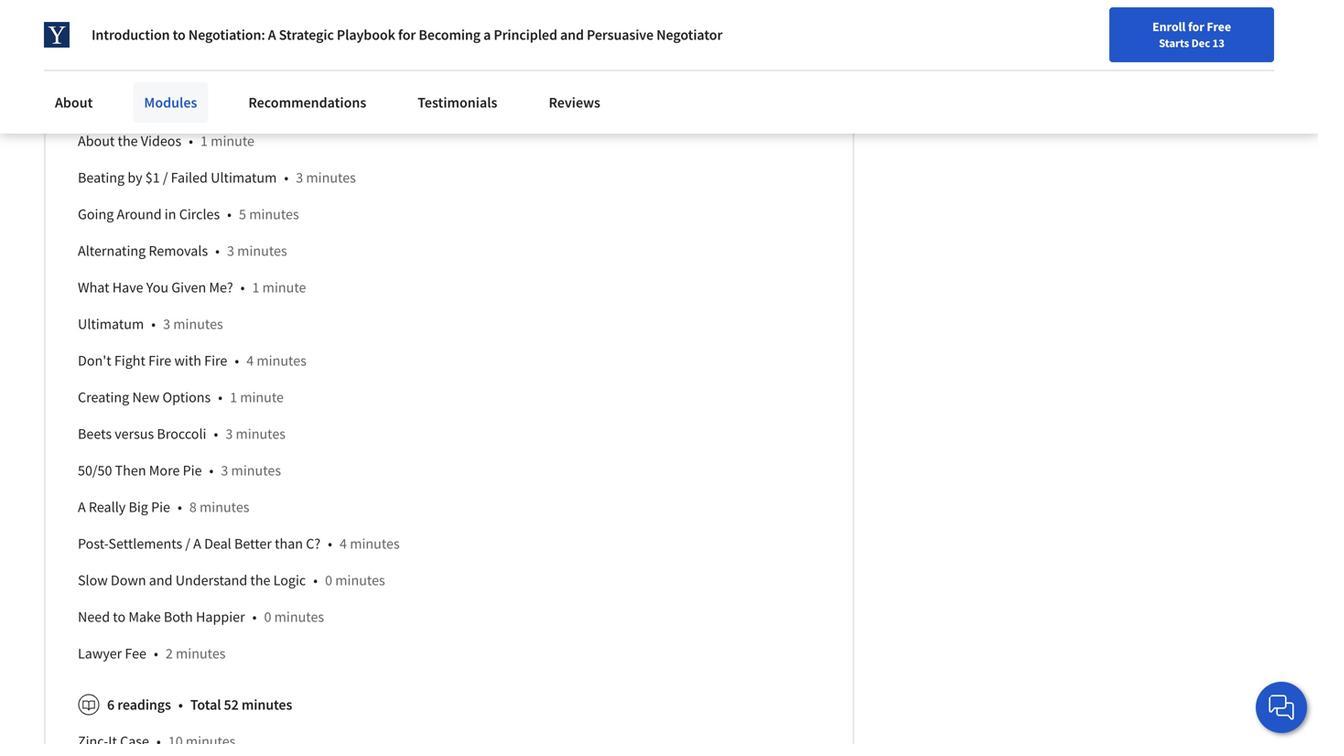 Task type: vqa. For each thing, say whether or not it's contained in the screenshot.


Task type: describe. For each thing, give the bounding box(es) containing it.
0 vertical spatial need
[[85, 95, 117, 114]]

beets versus broccoli • 3 minutes
[[78, 425, 286, 443]]

negotiator
[[657, 26, 723, 44]]

minute down don't fight fire with fire • 4 minutes
[[240, 388, 284, 407]]

both
[[164, 608, 193, 626]]

with
[[174, 352, 201, 370]]

3 down "you"
[[163, 315, 170, 333]]

• right the with
[[235, 352, 239, 370]]

fairness
[[115, 59, 166, 77]]

• right "c?"
[[328, 535, 332, 553]]

i
[[78, 95, 82, 114]]

settlements
[[108, 535, 182, 553]]

choose
[[184, 59, 230, 77]]

52
[[224, 696, 239, 714]]

0 vertical spatial and
[[560, 26, 584, 44]]

1 down don't fight fire with fire • 4 minutes
[[230, 388, 237, 407]]

slow
[[78, 572, 108, 590]]

1 vertical spatial 2
[[166, 645, 173, 663]]

0 vertical spatial ultimatum
[[211, 169, 277, 187]]

8
[[189, 498, 197, 517]]

broccoli
[[157, 425, 206, 443]]

alternating removals • 3 minutes
[[78, 242, 287, 260]]

1 vertical spatial 0
[[264, 608, 271, 626]]

creating
[[78, 388, 129, 407]]

modules
[[144, 93, 197, 112]]

i need to make copies
[[78, 95, 212, 114]]

$1
[[145, 169, 160, 187]]

videos
[[141, 132, 181, 150]]

modules link
[[133, 82, 208, 123]]

1 vertical spatial 4
[[340, 535, 347, 553]]

pie for a really big pie
[[151, 498, 170, 517]]

ultimatum • 3 minutes
[[78, 315, 223, 333]]

fee
[[125, 645, 146, 663]]

• right broccoli
[[214, 425, 218, 443]]

13
[[1213, 36, 1225, 50]]

0 horizontal spatial the
[[118, 132, 138, 150]]

existing
[[279, 59, 326, 77]]

1 fire from the left
[[148, 352, 171, 370]]

0 vertical spatial options
[[329, 59, 378, 77]]

removals
[[149, 242, 208, 260]]

reviews
[[549, 93, 601, 112]]

recommendations link
[[237, 82, 377, 123]]

happier
[[196, 608, 245, 626]]

post-
[[78, 535, 108, 553]]

what
[[78, 279, 109, 297]]

minute right me?
[[262, 279, 306, 297]]

you
[[146, 279, 169, 297]]

beating by $1 / failed ultimatum • 3 minutes
[[78, 169, 356, 187]]

lawyer
[[78, 645, 122, 663]]

failed
[[171, 169, 208, 187]]

a for settlements
[[193, 535, 201, 553]]

don't
[[78, 352, 111, 370]]

beating
[[78, 169, 125, 187]]

going around in circles • 5 minutes
[[78, 205, 299, 224]]

• up me?
[[215, 242, 220, 260]]

using fairness to choose among existing options • 2 minutes
[[78, 59, 457, 77]]

around
[[117, 205, 162, 224]]

50/50
[[78, 462, 112, 480]]

strategic
[[279, 26, 334, 44]]

slow down and understand the logic • 0 minutes
[[78, 572, 385, 590]]

• down don't fight fire with fire • 4 minutes
[[218, 388, 223, 407]]

what have you given me? • 1 minute
[[78, 279, 306, 297]]

pareto optimality • 7 minutes
[[78, 22, 265, 40]]

than
[[275, 535, 303, 553]]

1 minute
[[231, 95, 285, 114]]

given
[[171, 279, 206, 297]]

deal
[[204, 535, 231, 553]]

3 up me?
[[227, 242, 234, 260]]

need to make both happier • 0 minutes
[[78, 608, 324, 626]]

free
[[1207, 18, 1231, 35]]

better
[[234, 535, 272, 553]]

a
[[484, 26, 491, 44]]

1 down among on the top of page
[[231, 95, 238, 114]]

3 down recommendations link
[[296, 169, 303, 187]]

• right videos
[[189, 132, 193, 150]]

new
[[132, 388, 160, 407]]

• down "you"
[[151, 315, 156, 333]]

fight
[[114, 352, 145, 370]]

1 vertical spatial /
[[185, 535, 190, 553]]

don't fight fire with fire • 4 minutes
[[78, 352, 307, 370]]

1 up beating by $1 / failed ultimatum • 3 minutes
[[201, 132, 208, 150]]

understand
[[176, 572, 247, 590]]

1 right me?
[[252, 279, 260, 297]]

logic
[[273, 572, 306, 590]]

beets
[[78, 425, 112, 443]]

0 horizontal spatial ultimatum
[[78, 315, 144, 333]]

6
[[107, 696, 115, 714]]

readings
[[117, 696, 171, 714]]

• left 'total'
[[178, 696, 183, 714]]

more
[[149, 462, 180, 480]]

• right more at the left bottom of page
[[209, 462, 214, 480]]

1 vertical spatial need
[[78, 608, 110, 626]]

down
[[111, 572, 146, 590]]



Task type: locate. For each thing, give the bounding box(es) containing it.
about down 'using'
[[55, 93, 93, 112]]

then
[[115, 462, 146, 480]]

make up videos
[[135, 95, 168, 114]]

fire right the with
[[204, 352, 227, 370]]

50/50 then more pie • 3 minutes
[[78, 462, 281, 480]]

1 horizontal spatial and
[[560, 26, 584, 44]]

post-settlements / a deal better than c? • 4 minutes
[[78, 535, 400, 553]]

minute down 'using fairness to choose among existing options • 2 minutes' at the left top
[[241, 95, 285, 114]]

need right the i
[[85, 95, 117, 114]]

circles
[[179, 205, 220, 224]]

about link
[[44, 82, 104, 123]]

0 vertical spatial make
[[135, 95, 168, 114]]

• left 7
[[193, 22, 197, 40]]

1 horizontal spatial ultimatum
[[211, 169, 277, 187]]

yale university image
[[44, 22, 70, 48]]

1 vertical spatial options
[[163, 388, 211, 407]]

3 right broccoli
[[226, 425, 233, 443]]

0 horizontal spatial for
[[398, 26, 416, 44]]

about for about
[[55, 93, 93, 112]]

1 horizontal spatial the
[[250, 572, 271, 590]]

4 right the with
[[246, 352, 254, 370]]

dec
[[1192, 36, 1210, 50]]

make
[[135, 95, 168, 114], [129, 608, 161, 626]]

for
[[1188, 18, 1205, 35], [398, 26, 416, 44]]

2 vertical spatial a
[[193, 535, 201, 553]]

starts
[[1159, 36, 1190, 50]]

persuasive
[[587, 26, 654, 44]]

•
[[193, 22, 197, 40], [385, 59, 389, 77], [189, 132, 193, 150], [284, 169, 289, 187], [227, 205, 232, 224], [215, 242, 220, 260], [240, 279, 245, 297], [151, 315, 156, 333], [235, 352, 239, 370], [218, 388, 223, 407], [214, 425, 218, 443], [209, 462, 214, 480], [178, 498, 182, 517], [328, 535, 332, 553], [313, 572, 318, 590], [252, 608, 257, 626], [154, 645, 158, 663], [178, 696, 183, 714]]

enroll for free starts dec 13
[[1153, 18, 1231, 50]]

and right the down
[[149, 572, 173, 590]]

/ right $1
[[163, 169, 168, 187]]

1 horizontal spatial 0
[[325, 572, 332, 590]]

testimonials
[[418, 93, 498, 112]]

a
[[268, 26, 276, 44], [78, 498, 86, 517], [193, 535, 201, 553]]

the left logic at the bottom of the page
[[250, 572, 271, 590]]

2 fire from the left
[[204, 352, 227, 370]]

alternating
[[78, 242, 146, 260]]

introduction to negotiation: a strategic playbook for becoming a principled and persuasive negotiator
[[92, 26, 723, 44]]

1 horizontal spatial options
[[329, 59, 378, 77]]

1 horizontal spatial 2
[[397, 59, 404, 77]]

fire
[[148, 352, 171, 370], [204, 352, 227, 370]]

1 vertical spatial pie
[[151, 498, 170, 517]]

about the videos • 1 minute
[[78, 132, 254, 150]]

really
[[89, 498, 126, 517]]

options
[[329, 59, 378, 77], [163, 388, 211, 407]]

0 right happier
[[264, 608, 271, 626]]

to left choose
[[169, 59, 181, 77]]

a left deal
[[193, 535, 201, 553]]

enroll
[[1153, 18, 1186, 35]]

• down the introduction to negotiation: a strategic playbook for becoming a principled and persuasive negotiator
[[385, 59, 389, 77]]

versus
[[115, 425, 154, 443]]

6 readings
[[107, 696, 171, 714]]

0 vertical spatial 4
[[246, 352, 254, 370]]

options down 'playbook' on the top of page
[[329, 59, 378, 77]]

optimality
[[121, 22, 185, 40]]

None search field
[[261, 11, 563, 48]]

among
[[233, 59, 276, 77]]

4 right "c?"
[[340, 535, 347, 553]]

options down the with
[[163, 388, 211, 407]]

and
[[560, 26, 584, 44], [149, 572, 173, 590]]

about
[[55, 93, 93, 112], [78, 132, 115, 150]]

for right 'playbook' on the top of page
[[398, 26, 416, 44]]

have
[[112, 279, 143, 297]]

1 horizontal spatial /
[[185, 535, 190, 553]]

lawyer fee • 2 minutes
[[78, 645, 226, 663]]

0 horizontal spatial fire
[[148, 352, 171, 370]]

1 horizontal spatial 4
[[340, 535, 347, 553]]

copies
[[171, 95, 212, 114]]

about for about the videos • 1 minute
[[78, 132, 115, 150]]

7
[[204, 22, 212, 40]]

2 right fee
[[166, 645, 173, 663]]

to down the down
[[113, 608, 126, 626]]

0 horizontal spatial 0
[[264, 608, 271, 626]]

pie right more at the left bottom of page
[[183, 462, 202, 480]]

for inside the enroll for free starts dec 13
[[1188, 18, 1205, 35]]

in
[[165, 205, 176, 224]]

me?
[[209, 279, 233, 297]]

• left 8
[[178, 498, 182, 517]]

• right me?
[[240, 279, 245, 297]]

1 horizontal spatial a
[[193, 535, 201, 553]]

menu item
[[968, 18, 1086, 78]]

0 horizontal spatial and
[[149, 572, 173, 590]]

c?
[[306, 535, 321, 553]]

pareto
[[78, 22, 118, 40]]

by
[[128, 169, 142, 187]]

1 vertical spatial a
[[78, 498, 86, 517]]

coursera image
[[22, 15, 138, 44]]

• left 5
[[227, 205, 232, 224]]

to down fairness on the left of the page
[[120, 95, 132, 114]]

1 vertical spatial and
[[149, 572, 173, 590]]

using
[[78, 59, 112, 77]]

1 horizontal spatial fire
[[204, 352, 227, 370]]

becoming
[[419, 26, 481, 44]]

0 vertical spatial 2
[[397, 59, 404, 77]]

1 vertical spatial ultimatum
[[78, 315, 144, 333]]

principled
[[494, 26, 557, 44]]

make left both
[[129, 608, 161, 626]]

/ left deal
[[185, 535, 190, 553]]

1 horizontal spatial for
[[1188, 18, 1205, 35]]

need down slow
[[78, 608, 110, 626]]

0 vertical spatial the
[[118, 132, 138, 150]]

0 vertical spatial about
[[55, 93, 93, 112]]

the
[[118, 132, 138, 150], [250, 572, 271, 590]]

big
[[129, 498, 148, 517]]

recommendations
[[248, 93, 366, 112]]

for up dec
[[1188, 18, 1205, 35]]

• right logic at the bottom of the page
[[313, 572, 318, 590]]

a left really
[[78, 498, 86, 517]]

show notifications image
[[1106, 23, 1128, 45]]

introduction
[[92, 26, 170, 44]]

0 horizontal spatial options
[[163, 388, 211, 407]]

the left videos
[[118, 132, 138, 150]]

0 vertical spatial pie
[[183, 462, 202, 480]]

negotiation:
[[188, 26, 265, 44]]

total
[[190, 696, 221, 714]]

playbook
[[337, 26, 395, 44]]

2 down the introduction to negotiation: a strategic playbook for becoming a principled and persuasive negotiator
[[397, 59, 404, 77]]

1 vertical spatial about
[[78, 132, 115, 150]]

testimonials link
[[407, 82, 509, 123]]

0 vertical spatial /
[[163, 169, 168, 187]]

5
[[239, 205, 246, 224]]

1 vertical spatial the
[[250, 572, 271, 590]]

minute up beating by $1 / failed ultimatum • 3 minutes
[[211, 132, 254, 150]]

pie for 50/50 then more pie
[[183, 462, 202, 480]]

to left 7
[[173, 26, 186, 44]]

0 horizontal spatial 2
[[166, 645, 173, 663]]

going
[[78, 205, 114, 224]]

0 right logic at the bottom of the page
[[325, 572, 332, 590]]

creating new options • 1 minute
[[78, 388, 284, 407]]

a for to
[[268, 26, 276, 44]]

0 horizontal spatial /
[[163, 169, 168, 187]]

about up beating
[[78, 132, 115, 150]]

0 horizontal spatial a
[[78, 498, 86, 517]]

• total 52 minutes
[[178, 696, 292, 714]]

reviews link
[[538, 82, 612, 123]]

• right happier
[[252, 608, 257, 626]]

pie right big in the bottom left of the page
[[151, 498, 170, 517]]

• right fee
[[154, 645, 158, 663]]

fire left the with
[[148, 352, 171, 370]]

0 horizontal spatial pie
[[151, 498, 170, 517]]

a up 'using fairness to choose among existing options • 2 minutes' at the left top
[[268, 26, 276, 44]]

1 vertical spatial make
[[129, 608, 161, 626]]

2 horizontal spatial a
[[268, 26, 276, 44]]

to
[[173, 26, 186, 44], [169, 59, 181, 77], [120, 95, 132, 114], [113, 608, 126, 626]]

minutes
[[215, 22, 265, 40], [407, 59, 457, 77], [306, 169, 356, 187], [249, 205, 299, 224], [237, 242, 287, 260], [173, 315, 223, 333], [257, 352, 307, 370], [236, 425, 286, 443], [231, 462, 281, 480], [200, 498, 249, 517], [350, 535, 400, 553], [335, 572, 385, 590], [274, 608, 324, 626], [176, 645, 226, 663], [242, 696, 292, 714]]

3
[[296, 169, 303, 187], [227, 242, 234, 260], [163, 315, 170, 333], [226, 425, 233, 443], [221, 462, 228, 480]]

a really big pie • 8 minutes
[[78, 498, 249, 517]]

ultimatum up 5
[[211, 169, 277, 187]]

ultimatum up don't
[[78, 315, 144, 333]]

chat with us image
[[1267, 693, 1296, 722]]

3 down "beets versus broccoli • 3 minutes"
[[221, 462, 228, 480]]

1 horizontal spatial pie
[[183, 462, 202, 480]]

0 horizontal spatial 4
[[246, 352, 254, 370]]

and right principled
[[560, 26, 584, 44]]

0 vertical spatial a
[[268, 26, 276, 44]]

• down recommendations link
[[284, 169, 289, 187]]

0
[[325, 572, 332, 590], [264, 608, 271, 626]]

0 vertical spatial 0
[[325, 572, 332, 590]]

ultimatum
[[211, 169, 277, 187], [78, 315, 144, 333]]



